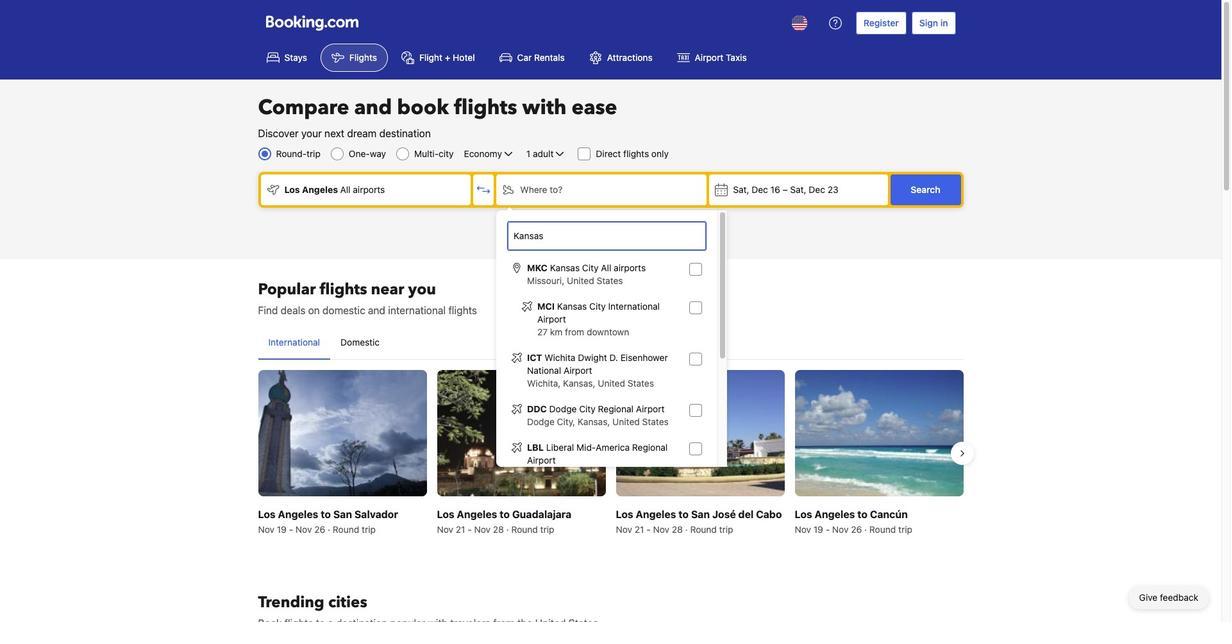 Task type: describe. For each thing, give the bounding box(es) containing it.
21 inside "los angeles to guadalajara nov 21 - nov 28 · round trip"
[[456, 524, 466, 535]]

united inside the mkc kansas city all airports missouri, united states
[[567, 275, 595, 286]]

kansas inside the mkc kansas city all airports missouri, united states
[[550, 262, 580, 273]]

register
[[864, 17, 899, 28]]

km
[[550, 327, 563, 338]]

3 nov from the left
[[437, 524, 454, 535]]

27 km from downtown
[[538, 327, 630, 338]]

liberal mid-america regional airport
[[527, 442, 668, 466]]

28 inside "los angeles to guadalajara nov 21 - nov 28 · round trip"
[[493, 524, 504, 535]]

regional for america
[[633, 442, 668, 453]]

round-
[[276, 148, 307, 159]]

region containing los angeles to san salvador
[[248, 365, 974, 542]]

on
[[308, 305, 320, 316]]

–
[[783, 184, 788, 195]]

0 vertical spatial dodge
[[550, 404, 577, 415]]

popular flights near you find deals on domestic and international flights
[[258, 279, 477, 316]]

23
[[828, 184, 839, 195]]

Airport or city text field
[[513, 229, 702, 243]]

los angeles to cancún image
[[795, 370, 964, 497]]

1 vertical spatial united
[[598, 378, 626, 389]]

1 sat, from the left
[[734, 184, 750, 195]]

flight + hotel
[[420, 52, 475, 63]]

kansas, inside ddc dodge city regional airport dodge city, kansas, united states
[[578, 416, 610, 427]]

flights
[[350, 52, 377, 63]]

one-
[[349, 148, 370, 159]]

19 inside los angeles to cancún nov 19 - nov 26 · round trip
[[814, 524, 824, 535]]

you
[[408, 279, 436, 300]]

destination
[[380, 128, 431, 139]]

salvador
[[355, 509, 398, 521]]

direct flights only
[[596, 148, 669, 159]]

los for los angeles to guadalajara
[[437, 509, 455, 521]]

direct
[[596, 148, 621, 159]]

city inside kansas city international airport
[[590, 301, 606, 312]]

trending
[[258, 592, 325, 614]]

register link
[[856, 12, 907, 35]]

27
[[538, 327, 548, 338]]

5 nov from the left
[[616, 524, 633, 535]]

trip inside "los angeles to guadalajara nov 21 - nov 28 · round trip"
[[541, 524, 555, 535]]

liberal
[[547, 442, 574, 453]]

los angeles all airports
[[285, 184, 385, 195]]

los angeles to san josé del cabo nov 21 - nov 28 · round trip
[[616, 509, 782, 535]]

compare and book flights with ease discover your next dream destination
[[258, 94, 618, 139]]

16
[[771, 184, 781, 195]]

car rentals link
[[489, 44, 576, 72]]

international inside kansas city international airport
[[609, 301, 660, 312]]

international
[[388, 305, 446, 316]]

round inside los angeles to san josé del cabo nov 21 - nov 28 · round trip
[[691, 524, 717, 535]]

to for 19
[[858, 509, 868, 521]]

airport inside ddc dodge city regional airport dodge city, kansas, united states
[[636, 404, 665, 415]]

city for regional
[[580, 404, 596, 415]]

city,
[[557, 416, 576, 427]]

in
[[941, 17, 949, 28]]

next
[[325, 128, 345, 139]]

angeles for los angeles to cancún
[[815, 509, 856, 521]]

wichita,
[[527, 378, 561, 389]]

car
[[518, 52, 532, 63]]

guadalajara
[[513, 509, 572, 521]]

1 adult button
[[525, 146, 568, 162]]

- inside los angeles to san josé del cabo nov 21 - nov 28 · round trip
[[647, 524, 651, 535]]

kansas inside kansas city international airport
[[558, 301, 587, 312]]

- inside "los angeles to guadalajara nov 21 - nov 28 · round trip"
[[468, 524, 472, 535]]

wichita, kansas, united states
[[527, 378, 654, 389]]

los angeles to cancún nov 19 - nov 26 · round trip
[[795, 509, 913, 535]]

1 dec from the left
[[752, 184, 769, 195]]

wichita dwight d. eisenhower national airport
[[527, 352, 668, 376]]

one-way
[[349, 148, 386, 159]]

and inside popular flights near you find deals on domestic and international flights
[[368, 305, 386, 316]]

0 vertical spatial kansas,
[[563, 378, 596, 389]]

san for salvador
[[334, 509, 352, 521]]

flight + hotel link
[[391, 44, 486, 72]]

domestic button
[[330, 326, 390, 359]]

los for los angeles to san salvador
[[258, 509, 276, 521]]

hotel
[[453, 52, 475, 63]]

del
[[739, 509, 754, 521]]

kansas city international airport
[[538, 301, 660, 325]]

attractions link
[[579, 44, 664, 72]]

0 horizontal spatial airports
[[353, 184, 385, 195]]

international inside the international button
[[269, 337, 320, 348]]

economy
[[464, 148, 502, 159]]

compare
[[258, 94, 349, 122]]

1
[[527, 148, 531, 159]]

sat, dec 16 – sat, dec 23 button
[[710, 175, 888, 205]]

28 inside los angeles to san josé del cabo nov 21 - nov 28 · round trip
[[672, 524, 683, 535]]

regional for city
[[598, 404, 634, 415]]

· inside "los angeles to guadalajara nov 21 - nov 28 · round trip"
[[507, 524, 509, 535]]

and inside compare and book flights with ease discover your next dream destination
[[354, 94, 392, 122]]

where
[[521, 184, 548, 195]]

taxis
[[726, 52, 747, 63]]

san for josé
[[692, 509, 710, 521]]

flights left the only
[[624, 148, 649, 159]]

your
[[301, 128, 322, 139]]

round inside los angeles to cancún nov 19 - nov 26 · round trip
[[870, 524, 897, 535]]

multi-
[[414, 148, 439, 159]]

stays
[[285, 52, 307, 63]]

1 nov from the left
[[258, 524, 275, 535]]

eisenhower
[[621, 352, 668, 363]]

+
[[445, 52, 451, 63]]

flights link
[[321, 44, 388, 72]]

19 inside los angeles to san salvador nov 19 - nov 26 · round trip
[[277, 524, 287, 535]]

from
[[565, 327, 585, 338]]

near
[[371, 279, 405, 300]]

airport taxis link
[[666, 44, 758, 72]]

discover
[[258, 128, 299, 139]]



Task type: vqa. For each thing, say whether or not it's contained in the screenshot.
2nd 5- from left
no



Task type: locate. For each thing, give the bounding box(es) containing it.
los inside los angeles to san salvador nov 19 - nov 26 · round trip
[[258, 509, 276, 521]]

0 horizontal spatial san
[[334, 509, 352, 521]]

josé
[[713, 509, 736, 521]]

round down the guadalajara
[[512, 524, 538, 535]]

san left salvador
[[334, 509, 352, 521]]

regional down the wichita, kansas, united states
[[598, 404, 634, 415]]

adult
[[533, 148, 554, 159]]

1 horizontal spatial san
[[692, 509, 710, 521]]

los for los angeles
[[285, 184, 300, 195]]

domestic
[[323, 305, 366, 316]]

cancún
[[871, 509, 908, 521]]

sat, dec 16 – sat, dec 23
[[734, 184, 839, 195]]

1 vertical spatial regional
[[633, 442, 668, 453]]

booking.com logo image
[[266, 15, 358, 30], [266, 15, 358, 30]]

angeles for los angeles to guadalajara
[[457, 509, 498, 521]]

states
[[597, 275, 623, 286], [628, 378, 654, 389], [643, 416, 669, 427]]

airport down eisenhower
[[636, 404, 665, 415]]

to left salvador
[[321, 509, 331, 521]]

mkc
[[527, 262, 548, 273]]

and
[[354, 94, 392, 122], [368, 305, 386, 316]]

all down the one-
[[340, 184, 351, 195]]

2 19 from the left
[[814, 524, 824, 535]]

round down cancún
[[870, 524, 897, 535]]

missouri,
[[527, 275, 565, 286]]

1 horizontal spatial 28
[[672, 524, 683, 535]]

to for nov
[[321, 509, 331, 521]]

2 - from the left
[[468, 524, 472, 535]]

flights up economy
[[454, 94, 518, 122]]

angeles
[[302, 184, 338, 195], [278, 509, 319, 521], [457, 509, 498, 521], [636, 509, 677, 521], [815, 509, 856, 521]]

4 to from the left
[[858, 509, 868, 521]]

give
[[1140, 592, 1158, 603]]

airport inside kansas city international airport
[[538, 314, 566, 325]]

4 nov from the left
[[474, 524, 491, 535]]

states inside the mkc kansas city all airports missouri, united states
[[597, 275, 623, 286]]

airport taxis
[[695, 52, 747, 63]]

international button
[[258, 326, 330, 359]]

d.
[[610, 352, 619, 363]]

trip inside los angeles to cancún nov 19 - nov 26 · round trip
[[899, 524, 913, 535]]

angeles for los angeles
[[302, 184, 338, 195]]

united inside ddc dodge city regional airport dodge city, kansas, united states
[[613, 416, 640, 427]]

round inside los angeles to san salvador nov 19 - nov 26 · round trip
[[333, 524, 360, 535]]

to inside los angeles to cancún nov 19 - nov 26 · round trip
[[858, 509, 868, 521]]

2 vertical spatial city
[[580, 404, 596, 415]]

4 · from the left
[[865, 524, 868, 535]]

airports down airport or city "text field"
[[614, 262, 646, 273]]

1 - from the left
[[289, 524, 293, 535]]

los angeles to san josé del cabo image
[[616, 370, 785, 497]]

to inside los angeles to san josé del cabo nov 21 - nov 28 · round trip
[[679, 509, 689, 521]]

city down airport or city "text field"
[[583, 262, 599, 273]]

1 vertical spatial all
[[601, 262, 612, 273]]

ease
[[572, 94, 618, 122]]

to?
[[550, 184, 563, 195]]

round inside "los angeles to guadalajara nov 21 - nov 28 · round trip"
[[512, 524, 538, 535]]

26 inside los angeles to san salvador nov 19 - nov 26 · round trip
[[315, 524, 326, 535]]

4 - from the left
[[826, 524, 830, 535]]

1 horizontal spatial sat,
[[791, 184, 807, 195]]

round-trip
[[276, 148, 321, 159]]

united
[[567, 275, 595, 286], [598, 378, 626, 389], [613, 416, 640, 427]]

sat,
[[734, 184, 750, 195], [791, 184, 807, 195]]

1 vertical spatial kansas
[[558, 301, 587, 312]]

trip inside los angeles to san josé del cabo nov 21 - nov 28 · round trip
[[720, 524, 734, 535]]

21 inside los angeles to san josé del cabo nov 21 - nov 28 · round trip
[[635, 524, 645, 535]]

1 vertical spatial international
[[269, 337, 320, 348]]

kansas up missouri, at the left of page
[[550, 262, 580, 273]]

to for 21
[[500, 509, 510, 521]]

to
[[321, 509, 331, 521], [500, 509, 510, 521], [679, 509, 689, 521], [858, 509, 868, 521]]

1 adult
[[527, 148, 554, 159]]

to inside "los angeles to guadalajara nov 21 - nov 28 · round trip"
[[500, 509, 510, 521]]

los angeles to san salvador nov 19 - nov 26 · round trip
[[258, 509, 398, 535]]

28
[[493, 524, 504, 535], [672, 524, 683, 535]]

1 26 from the left
[[315, 524, 326, 535]]

city
[[439, 148, 454, 159]]

multi-city
[[414, 148, 454, 159]]

angeles inside los angeles to cancún nov 19 - nov 26 · round trip
[[815, 509, 856, 521]]

find
[[258, 305, 278, 316]]

angeles for los angeles to san josé del cabo
[[636, 509, 677, 521]]

mid-
[[577, 442, 596, 453]]

kansas,
[[563, 378, 596, 389], [578, 416, 610, 427]]

los inside los angeles to cancún nov 19 - nov 26 · round trip
[[795, 509, 813, 521]]

2 sat, from the left
[[791, 184, 807, 195]]

1 21 from the left
[[456, 524, 466, 535]]

· inside los angeles to san salvador nov 19 - nov 26 · round trip
[[328, 524, 331, 535]]

national
[[527, 365, 562, 376]]

flight
[[420, 52, 443, 63]]

sign in link
[[912, 12, 956, 35]]

sat, right –
[[791, 184, 807, 195]]

tab list
[[258, 326, 964, 361]]

states inside ddc dodge city regional airport dodge city, kansas, united states
[[643, 416, 669, 427]]

0 horizontal spatial all
[[340, 184, 351, 195]]

0 horizontal spatial sat,
[[734, 184, 750, 195]]

flights up domestic
[[320, 279, 367, 300]]

trip down salvador
[[362, 524, 376, 535]]

airport inside "wichita dwight d. eisenhower national airport"
[[564, 365, 593, 376]]

trip down josé
[[720, 524, 734, 535]]

2 to from the left
[[500, 509, 510, 521]]

airport down lbl
[[527, 455, 556, 466]]

city inside ddc dodge city regional airport dodge city, kansas, united states
[[580, 404, 596, 415]]

26 inside los angeles to cancún nov 19 - nov 26 · round trip
[[852, 524, 863, 535]]

1 horizontal spatial 19
[[814, 524, 824, 535]]

los for los angeles to cancún
[[795, 509, 813, 521]]

0 horizontal spatial 21
[[456, 524, 466, 535]]

1 horizontal spatial dec
[[809, 184, 826, 195]]

dec left '16'
[[752, 184, 769, 195]]

2 vertical spatial united
[[613, 416, 640, 427]]

1 san from the left
[[334, 509, 352, 521]]

round down salvador
[[333, 524, 360, 535]]

trip down the guadalajara
[[541, 524, 555, 535]]

·
[[328, 524, 331, 535], [507, 524, 509, 535], [686, 524, 688, 535], [865, 524, 868, 535]]

kansas up "from"
[[558, 301, 587, 312]]

deals
[[281, 305, 306, 316]]

26
[[315, 524, 326, 535], [852, 524, 863, 535]]

kansas, up mid-
[[578, 416, 610, 427]]

wichita
[[545, 352, 576, 363]]

mkc kansas city all airports missouri, united states
[[527, 262, 646, 286]]

round down josé
[[691, 524, 717, 535]]

regional inside liberal mid-america regional airport
[[633, 442, 668, 453]]

trip down cancún
[[899, 524, 913, 535]]

· inside los angeles to san josé del cabo nov 21 - nov 28 · round trip
[[686, 524, 688, 535]]

0 vertical spatial international
[[609, 301, 660, 312]]

los
[[285, 184, 300, 195], [258, 509, 276, 521], [437, 509, 455, 521], [616, 509, 634, 521], [795, 509, 813, 521]]

international
[[609, 301, 660, 312], [269, 337, 320, 348]]

regional inside ddc dodge city regional airport dodge city, kansas, united states
[[598, 404, 634, 415]]

angeles for los angeles to san salvador
[[278, 509, 319, 521]]

1 round from the left
[[333, 524, 360, 535]]

attractions
[[607, 52, 653, 63]]

2 dec from the left
[[809, 184, 826, 195]]

region
[[248, 365, 974, 542]]

3 to from the left
[[679, 509, 689, 521]]

0 vertical spatial states
[[597, 275, 623, 286]]

0 vertical spatial city
[[583, 262, 599, 273]]

los angeles to guadalajara image
[[437, 370, 606, 497]]

give feedback
[[1140, 592, 1199, 603]]

airport inside airport taxis link
[[695, 52, 724, 63]]

6 nov from the left
[[654, 524, 670, 535]]

city down the wichita, kansas, united states
[[580, 404, 596, 415]]

2 28 from the left
[[672, 524, 683, 535]]

to left josé
[[679, 509, 689, 521]]

0 vertical spatial regional
[[598, 404, 634, 415]]

flights
[[454, 94, 518, 122], [624, 148, 649, 159], [320, 279, 367, 300], [449, 305, 477, 316]]

san left josé
[[692, 509, 710, 521]]

angeles inside "los angeles to guadalajara nov 21 - nov 28 · round trip"
[[457, 509, 498, 521]]

city up downtown
[[590, 301, 606, 312]]

0 horizontal spatial international
[[269, 337, 320, 348]]

stays link
[[256, 44, 318, 72]]

1 28 from the left
[[493, 524, 504, 535]]

united right missouri, at the left of page
[[567, 275, 595, 286]]

cabo
[[757, 509, 782, 521]]

1 vertical spatial kansas,
[[578, 416, 610, 427]]

0 vertical spatial and
[[354, 94, 392, 122]]

- inside los angeles to san salvador nov 19 - nov 26 · round trip
[[289, 524, 293, 535]]

america
[[596, 442, 630, 453]]

trip down your at the top left of page
[[307, 148, 321, 159]]

· inside los angeles to cancún nov 19 - nov 26 · round trip
[[865, 524, 868, 535]]

san
[[334, 509, 352, 521], [692, 509, 710, 521]]

0 horizontal spatial dec
[[752, 184, 769, 195]]

airports inside the mkc kansas city all airports missouri, united states
[[614, 262, 646, 273]]

3 round from the left
[[691, 524, 717, 535]]

round
[[333, 524, 360, 535], [512, 524, 538, 535], [691, 524, 717, 535], [870, 524, 897, 535]]

0 horizontal spatial 26
[[315, 524, 326, 535]]

trip inside los angeles to san salvador nov 19 - nov 26 · round trip
[[362, 524, 376, 535]]

1 vertical spatial city
[[590, 301, 606, 312]]

feedback
[[1161, 592, 1199, 603]]

2 · from the left
[[507, 524, 509, 535]]

and up dream
[[354, 94, 392, 122]]

lbl
[[527, 442, 544, 453]]

1 19 from the left
[[277, 524, 287, 535]]

rentals
[[534, 52, 565, 63]]

press enter to select airport, and then press spacebar to add another airport element
[[507, 257, 708, 622]]

1 · from the left
[[328, 524, 331, 535]]

1 horizontal spatial airports
[[614, 262, 646, 273]]

dec left 23
[[809, 184, 826, 195]]

sign in
[[920, 17, 949, 28]]

los for los angeles to san josé del cabo
[[616, 509, 634, 521]]

flights right international at the left
[[449, 305, 477, 316]]

2 nov from the left
[[296, 524, 312, 535]]

and down "near" at left top
[[368, 305, 386, 316]]

1 vertical spatial dodge
[[527, 416, 555, 427]]

1 vertical spatial and
[[368, 305, 386, 316]]

international down deals
[[269, 337, 320, 348]]

2 21 from the left
[[635, 524, 645, 535]]

san inside los angeles to san josé del cabo nov 21 - nov 28 · round trip
[[692, 509, 710, 521]]

where to? button
[[497, 175, 707, 205]]

kansas, down "wichita dwight d. eisenhower national airport"
[[563, 378, 596, 389]]

0 vertical spatial airports
[[353, 184, 385, 195]]

search button
[[891, 175, 962, 205]]

0 horizontal spatial 19
[[277, 524, 287, 535]]

flights inside compare and book flights with ease discover your next dream destination
[[454, 94, 518, 122]]

0 vertical spatial all
[[340, 184, 351, 195]]

2 round from the left
[[512, 524, 538, 535]]

los inside los angeles to san josé del cabo nov 21 - nov 28 · round trip
[[616, 509, 634, 521]]

los angeles to guadalajara nov 21 - nov 28 · round trip
[[437, 509, 572, 535]]

3 · from the left
[[686, 524, 688, 535]]

cities
[[328, 592, 368, 614]]

sat, left '16'
[[734, 184, 750, 195]]

3 - from the left
[[647, 524, 651, 535]]

to left the guadalajara
[[500, 509, 510, 521]]

airport
[[695, 52, 724, 63], [538, 314, 566, 325], [564, 365, 593, 376], [636, 404, 665, 415], [527, 455, 556, 466]]

tab list containing international
[[258, 326, 964, 361]]

city inside the mkc kansas city all airports missouri, united states
[[583, 262, 599, 273]]

ddc
[[527, 404, 547, 415]]

regional right the america
[[633, 442, 668, 453]]

nov
[[258, 524, 275, 535], [296, 524, 312, 535], [437, 524, 454, 535], [474, 524, 491, 535], [616, 524, 633, 535], [654, 524, 670, 535], [795, 524, 812, 535], [833, 524, 849, 535]]

0 horizontal spatial 28
[[493, 524, 504, 535]]

los angeles to san salvador image
[[258, 370, 427, 497]]

to for del
[[679, 509, 689, 521]]

mci
[[538, 301, 555, 312]]

0 vertical spatial kansas
[[550, 262, 580, 273]]

los inside "los angeles to guadalajara nov 21 - nov 28 · round trip"
[[437, 509, 455, 521]]

1 vertical spatial airports
[[614, 262, 646, 273]]

1 horizontal spatial all
[[601, 262, 612, 273]]

1 horizontal spatial 26
[[852, 524, 863, 535]]

ict
[[527, 352, 542, 363]]

8 nov from the left
[[833, 524, 849, 535]]

all inside the mkc kansas city all airports missouri, united states
[[601, 262, 612, 273]]

angeles inside los angeles to san josé del cabo nov 21 - nov 28 · round trip
[[636, 509, 677, 521]]

only
[[652, 148, 669, 159]]

international up downtown
[[609, 301, 660, 312]]

san inside los angeles to san salvador nov 19 - nov 26 · round trip
[[334, 509, 352, 521]]

1 horizontal spatial 21
[[635, 524, 645, 535]]

airport left taxis on the right of page
[[695, 52, 724, 63]]

ddc dodge city regional airport dodge city, kansas, united states
[[527, 404, 669, 427]]

where to?
[[521, 184, 563, 195]]

united down "wichita dwight d. eisenhower national airport"
[[598, 378, 626, 389]]

united up the america
[[613, 416, 640, 427]]

4 round from the left
[[870, 524, 897, 535]]

2 26 from the left
[[852, 524, 863, 535]]

all down airport or city "text field"
[[601, 262, 612, 273]]

airports down one-way
[[353, 184, 385, 195]]

19
[[277, 524, 287, 535], [814, 524, 824, 535]]

7 nov from the left
[[795, 524, 812, 535]]

downtown
[[587, 327, 630, 338]]

1 vertical spatial states
[[628, 378, 654, 389]]

dream
[[347, 128, 377, 139]]

dodge up 'city,'
[[550, 404, 577, 415]]

angeles inside los angeles to san salvador nov 19 - nov 26 · round trip
[[278, 509, 319, 521]]

dodge down ddc
[[527, 416, 555, 427]]

airport up km
[[538, 314, 566, 325]]

0 vertical spatial united
[[567, 275, 595, 286]]

2 san from the left
[[692, 509, 710, 521]]

airport up the wichita, kansas, united states
[[564, 365, 593, 376]]

1 to from the left
[[321, 509, 331, 521]]

all
[[340, 184, 351, 195], [601, 262, 612, 273]]

1 horizontal spatial international
[[609, 301, 660, 312]]

car rentals
[[518, 52, 565, 63]]

to left cancún
[[858, 509, 868, 521]]

to inside los angeles to san salvador nov 19 - nov 26 · round trip
[[321, 509, 331, 521]]

2 vertical spatial states
[[643, 416, 669, 427]]

- inside los angeles to cancún nov 19 - nov 26 · round trip
[[826, 524, 830, 535]]

city for all
[[583, 262, 599, 273]]

book
[[397, 94, 449, 122]]

airport inside liberal mid-america regional airport
[[527, 455, 556, 466]]

airports
[[353, 184, 385, 195], [614, 262, 646, 273]]



